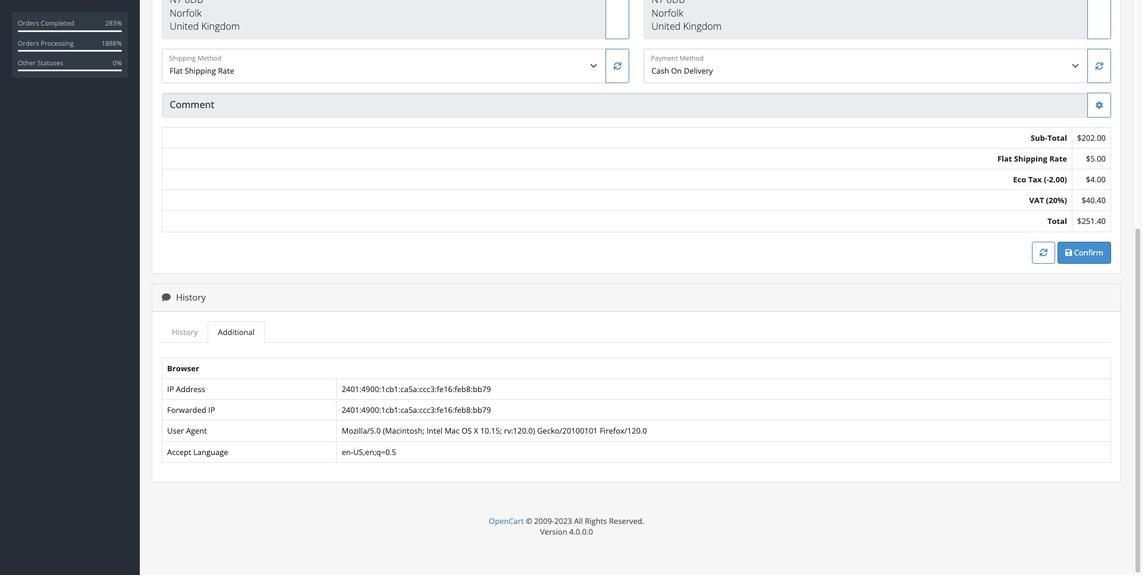 Task type: describe. For each thing, give the bounding box(es) containing it.
(20%)
[[1046, 195, 1067, 206]]

sub-total
[[1031, 132, 1067, 143]]

user
[[167, 426, 184, 437]]

2 norfolk from the left
[[651, 6, 683, 19]]

tax
[[1028, 174, 1042, 185]]

mac
[[445, 426, 460, 437]]

1 total from the top
[[1047, 132, 1067, 143]]

4.0.0.0
[[569, 527, 593, 538]]

orders for orders processing
[[18, 38, 39, 47]]

flat shipping rate
[[997, 153, 1067, 164]]

2 united from the left
[[651, 20, 681, 33]]

10.15;
[[480, 426, 502, 437]]

address
[[176, 384, 205, 395]]

additional
[[218, 327, 255, 338]]

orders completed
[[18, 19, 74, 28]]

(-
[[1044, 174, 1049, 185]]

forwarded ip
[[167, 405, 215, 416]]

©
[[526, 516, 532, 527]]

rights
[[585, 516, 607, 527]]

2401:4900:1cb1:ca5a:ccc3:fe16:feb8:bb79 for forwarded ip
[[342, 405, 491, 416]]

orders processing
[[18, 38, 74, 47]]

confirm button
[[1057, 242, 1111, 264]]

processing
[[41, 38, 74, 47]]

opencart
[[489, 516, 524, 527]]

browser
[[167, 363, 199, 374]]

other
[[18, 58, 36, 67]]

x
[[474, 426, 478, 437]]

sub-
[[1031, 132, 1047, 143]]

2 norfolk united kingdom from the left
[[651, 6, 722, 33]]

ip address
[[167, 384, 205, 395]]

accept language
[[167, 447, 228, 458]]

2 sync image from the left
[[1095, 62, 1103, 70]]

eco tax (-2.00)
[[1013, 174, 1067, 185]]

283%
[[105, 19, 122, 28]]

us,en;q=0.5
[[353, 447, 396, 458]]

0 vertical spatial ip
[[167, 384, 174, 395]]

statuses
[[37, 58, 63, 67]]

1 horizontal spatial ip
[[208, 405, 215, 416]]

firefox/120.0
[[600, 426, 647, 437]]

comment image
[[162, 293, 171, 302]]

$40.40
[[1082, 195, 1106, 206]]

all
[[574, 516, 583, 527]]

save image
[[1065, 249, 1072, 257]]



Task type: locate. For each thing, give the bounding box(es) containing it.
norfolk
[[170, 6, 202, 19], [651, 6, 683, 19]]

0 vertical spatial orders
[[18, 19, 39, 28]]

$202.00
[[1077, 132, 1106, 143]]

1 vertical spatial orders
[[18, 38, 39, 47]]

confirm
[[1072, 248, 1103, 258]]

1 orders from the top
[[18, 19, 39, 28]]

1 horizontal spatial sync image
[[1095, 62, 1103, 70]]

sync image
[[614, 62, 621, 70], [1095, 62, 1103, 70]]

forwarded
[[167, 405, 206, 416]]

1 horizontal spatial norfolk united kingdom
[[651, 6, 722, 33]]

opencart link
[[489, 516, 524, 527]]

1 horizontal spatial united
[[651, 20, 681, 33]]

2 total from the top
[[1047, 216, 1067, 227]]

shipping
[[1014, 153, 1047, 164]]

ip right 'forwarded' in the bottom of the page
[[208, 405, 215, 416]]

en-
[[342, 447, 353, 458]]

comment
[[170, 98, 214, 111]]

flat
[[997, 153, 1012, 164]]

rate
[[1049, 153, 1067, 164]]

orders up other
[[18, 38, 39, 47]]

history right comment image in the left of the page
[[174, 292, 206, 304]]

0 horizontal spatial norfolk united kingdom
[[170, 6, 240, 33]]

opencart © 2009-2023 all rights reserved. version 4.0.0.0
[[489, 516, 644, 538]]

orders for orders completed
[[18, 19, 39, 28]]

mozilla/5.0 (macintosh; intel mac os x 10.15; rv:120.0) gecko/20100101 firefox/120.0
[[342, 426, 647, 437]]

vat
[[1029, 195, 1044, 206]]

2 2401:4900:1cb1:ca5a:ccc3:fe16:feb8:bb79 from the top
[[342, 405, 491, 416]]

total up rate
[[1047, 132, 1067, 143]]

1 horizontal spatial kingdom
[[683, 20, 722, 33]]

norfolk united kingdom
[[170, 6, 240, 33], [651, 6, 722, 33]]

accept
[[167, 447, 191, 458]]

vat (20%)
[[1029, 195, 1067, 206]]

$5.00
[[1086, 153, 1106, 164]]

1 norfolk from the left
[[170, 6, 202, 19]]

history up browser at the bottom left of page
[[172, 327, 198, 338]]

1 norfolk united kingdom from the left
[[170, 6, 240, 33]]

0%
[[113, 58, 122, 67]]

1 vertical spatial total
[[1047, 216, 1067, 227]]

2023
[[554, 516, 572, 527]]

history link
[[162, 322, 208, 343]]

1888%
[[102, 38, 122, 47]]

united
[[170, 20, 199, 33], [651, 20, 681, 33]]

2 kingdom from the left
[[683, 20, 722, 33]]

reserved.
[[609, 516, 644, 527]]

2.00)
[[1049, 174, 1067, 185]]

2 orders from the top
[[18, 38, 39, 47]]

1 2401:4900:1cb1:ca5a:ccc3:fe16:feb8:bb79 from the top
[[342, 384, 491, 395]]

language
[[193, 447, 228, 458]]

0 horizontal spatial united
[[170, 20, 199, 33]]

1 vertical spatial 2401:4900:1cb1:ca5a:ccc3:fe16:feb8:bb79
[[342, 405, 491, 416]]

1 vertical spatial ip
[[208, 405, 215, 416]]

1 kingdom from the left
[[201, 20, 240, 33]]

ip
[[167, 384, 174, 395], [208, 405, 215, 416]]

refresh image
[[1040, 249, 1047, 257]]

completed
[[41, 19, 74, 28]]

rv:120.0)
[[504, 426, 535, 437]]

(macintosh;
[[383, 426, 425, 437]]

os
[[461, 426, 472, 437]]

1 sync image from the left
[[614, 62, 621, 70]]

0 horizontal spatial norfolk
[[170, 6, 202, 19]]

0 horizontal spatial ip
[[167, 384, 174, 395]]

0 horizontal spatial kingdom
[[201, 20, 240, 33]]

1 vertical spatial history
[[172, 327, 198, 338]]

2009-
[[534, 516, 554, 527]]

kingdom
[[201, 20, 240, 33], [683, 20, 722, 33]]

ip left address
[[167, 384, 174, 395]]

0 vertical spatial history
[[174, 292, 206, 304]]

orders up the orders processing
[[18, 19, 39, 28]]

2401:4900:1cb1:ca5a:ccc3:fe16:feb8:bb79
[[342, 384, 491, 395], [342, 405, 491, 416]]

mozilla/5.0
[[342, 426, 381, 437]]

$4.00
[[1086, 174, 1106, 185]]

0 vertical spatial 2401:4900:1cb1:ca5a:ccc3:fe16:feb8:bb79
[[342, 384, 491, 395]]

gecko/20100101
[[537, 426, 598, 437]]

$251.40
[[1077, 216, 1106, 227]]

1 horizontal spatial norfolk
[[651, 6, 683, 19]]

orders
[[18, 19, 39, 28], [18, 38, 39, 47]]

0 horizontal spatial sync image
[[614, 62, 621, 70]]

history
[[174, 292, 206, 304], [172, 327, 198, 338]]

total
[[1047, 132, 1067, 143], [1047, 216, 1067, 227]]

agent
[[186, 426, 207, 437]]

version
[[540, 527, 567, 538]]

cog image
[[1095, 101, 1103, 109]]

0 vertical spatial total
[[1047, 132, 1067, 143]]

total down (20%)
[[1047, 216, 1067, 227]]

1 united from the left
[[170, 20, 199, 33]]

en-us,en;q=0.5
[[342, 447, 396, 458]]

other statuses
[[18, 58, 63, 67]]

intel
[[427, 426, 443, 437]]

user agent
[[167, 426, 207, 437]]

additional link
[[208, 322, 265, 343]]

2401:4900:1cb1:ca5a:ccc3:fe16:feb8:bb79 for ip address
[[342, 384, 491, 395]]

eco
[[1013, 174, 1026, 185]]



Task type: vqa. For each thing, say whether or not it's contained in the screenshot.


